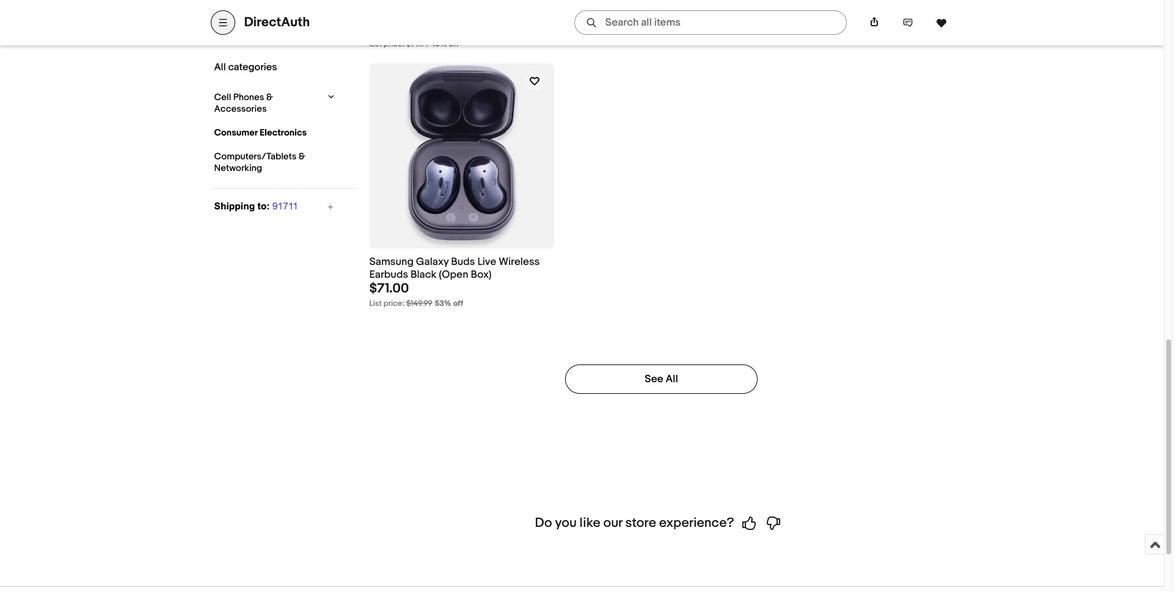 Task type: describe. For each thing, give the bounding box(es) containing it.
1 list from the top
[[370, 39, 382, 49]]

samsung for samsung galaxy buds live wireless earbuds black (open box)
[[370, 256, 414, 268]]

cell phones & accessories link
[[211, 89, 323, 118]]

consumer electronics
[[214, 127, 307, 139]]

wireless inside samsung - galaxy buds2 true wireless earbud headphones - olive $89.99
[[912, 0, 954, 9]]

samsung - galaxy buds2 true wireless earbud headphones - olive button
[[769, 0, 954, 22]]

saved seller directauth image
[[936, 17, 947, 28]]

to:
[[258, 201, 270, 212]]

consumer electronics link
[[211, 124, 330, 142]]

all inside see all link
[[666, 373, 679, 386]]

all categories
[[214, 61, 277, 73]]

16%
[[433, 39, 447, 49]]

price: inside $71.00 list price: $149.99 53% off
[[384, 299, 405, 309]]

$99.99
[[406, 39, 430, 49]]

accessories
[[214, 103, 267, 115]]

buds2
[[857, 0, 887, 9]]

1 price: from the top
[[384, 39, 405, 49]]

directauth link
[[244, 15, 310, 31]]

samsung galaxy buds live wireless earbuds black (open box)
[[370, 256, 540, 281]]

buds inside the samsung galaxy buds live wireless earbuds black (open box)
[[451, 256, 475, 268]]

Search all items field
[[575, 10, 847, 35]]

- right dre
[[647, 0, 651, 9]]

live
[[478, 256, 497, 268]]

galaxy inside the samsung galaxy buds live wireless earbuds black (open box)
[[416, 256, 449, 268]]

do you like our store experience?
[[535, 516, 735, 532]]

all inside the all categories link
[[214, 61, 226, 73]]

0 vertical spatial off
[[449, 39, 459, 49]]

samsung galaxy buds live wireless earbuds black (open box) : quick view image
[[405, 65, 519, 248]]

53%
[[435, 299, 452, 309]]

computers/tablets
[[214, 151, 297, 163]]

do
[[535, 516, 553, 532]]

wireless inside the samsung galaxy buds live wireless earbuds black (open box)
[[499, 256, 540, 268]]

earbud
[[769, 10, 803, 22]]

by
[[599, 0, 610, 9]]

1 $89.99 from the left
[[569, 22, 610, 38]]

noise
[[613, 10, 640, 22]]

our
[[604, 516, 623, 532]]

samsung for samsung - galaxy buds2 true wireless earbud headphones - olive $89.99
[[769, 0, 813, 9]]

electronics
[[260, 127, 307, 139]]

shipping
[[214, 201, 255, 212]]

(open
[[439, 269, 469, 281]]

store
[[626, 516, 657, 532]]



Task type: vqa. For each thing, say whether or not it's contained in the screenshot.
the top doh
no



Task type: locate. For each thing, give the bounding box(es) containing it.
0 vertical spatial samsung
[[769, 0, 813, 9]]

headphones
[[805, 10, 866, 22]]

& down 'electronics'
[[299, 151, 305, 163]]

samsung inside the samsung galaxy buds live wireless earbuds black (open box)
[[370, 256, 414, 268]]

0 vertical spatial wireless
[[912, 0, 954, 9]]

0 vertical spatial list
[[370, 39, 382, 49]]

2 beats from the left
[[653, 0, 681, 9]]

1 vertical spatial all
[[666, 373, 679, 386]]

buds
[[716, 0, 740, 9], [451, 256, 475, 268]]

- down buds2
[[868, 10, 872, 22]]

-
[[647, 0, 651, 9], [816, 0, 820, 9], [738, 10, 742, 22], [868, 10, 872, 22]]

shipping to: 91711
[[214, 201, 298, 212]]

off inside $71.00 list price: $149.99 53% off
[[453, 299, 464, 309]]

computers/tablets & networking link
[[211, 148, 330, 177]]

0 vertical spatial black
[[569, 22, 595, 35]]

- left earbud
[[738, 10, 742, 22]]

price: left $99.99 at the left of the page
[[384, 39, 405, 49]]

0 horizontal spatial &
[[266, 92, 273, 103]]

1 vertical spatial list
[[370, 299, 382, 309]]

samsung
[[769, 0, 813, 9], [370, 256, 414, 268]]

0 horizontal spatial earbuds
[[370, 269, 408, 281]]

you
[[555, 516, 577, 532]]

off right 53%
[[453, 299, 464, 309]]

samsung inside samsung - galaxy buds2 true wireless earbud headphones - olive $89.99
[[769, 0, 813, 9]]

like
[[580, 516, 601, 532]]

galaxy up headphones
[[822, 0, 855, 9]]

beats by dr. dre - beats studio buds wireless noise cancelling earbuds - black
[[569, 0, 742, 35]]

0 horizontal spatial beats
[[569, 0, 597, 9]]

0 horizontal spatial galaxy
[[416, 256, 449, 268]]

& right phones
[[266, 92, 273, 103]]

& inside computers/tablets & networking
[[299, 151, 305, 163]]

true
[[890, 0, 910, 9]]

1 horizontal spatial earbuds
[[697, 10, 736, 22]]

2 horizontal spatial wireless
[[912, 0, 954, 9]]

1 horizontal spatial beats
[[653, 0, 681, 9]]

earbuds
[[697, 10, 736, 22], [370, 269, 408, 281]]

1 vertical spatial samsung
[[370, 256, 414, 268]]

1 vertical spatial wireless
[[569, 10, 610, 22]]

earbuds inside "beats by dr. dre - beats studio buds wireless noise cancelling earbuds - black"
[[697, 10, 736, 22]]

$71.00
[[370, 281, 409, 297]]

tab panel containing $89.99
[[211, 0, 954, 592]]

networking
[[214, 163, 262, 174]]

0 horizontal spatial black
[[411, 269, 437, 281]]

tab panel
[[211, 0, 954, 592]]

cancelling
[[643, 10, 695, 22]]

1 horizontal spatial buds
[[716, 0, 740, 9]]

buds up (open
[[451, 256, 475, 268]]

0 vertical spatial galaxy
[[822, 0, 855, 9]]

black
[[569, 22, 595, 35], [411, 269, 437, 281]]

1 vertical spatial black
[[411, 269, 437, 281]]

& inside cell phones & accessories
[[266, 92, 273, 103]]

wireless up saved seller directauth "image"
[[912, 0, 954, 9]]

0 vertical spatial price:
[[384, 39, 405, 49]]

1 horizontal spatial black
[[569, 22, 595, 35]]

list left $99.99 at the left of the page
[[370, 39, 382, 49]]

studio
[[683, 0, 714, 9]]

1 vertical spatial galaxy
[[416, 256, 449, 268]]

1 vertical spatial off
[[453, 299, 464, 309]]

price: down $71.00
[[384, 299, 405, 309]]

0 vertical spatial all
[[214, 61, 226, 73]]

off
[[449, 39, 459, 49], [453, 299, 464, 309]]

- up headphones
[[816, 0, 820, 9]]

experience?
[[660, 516, 735, 532]]

1 horizontal spatial galaxy
[[822, 0, 855, 9]]

cell phones & accessories
[[214, 92, 273, 115]]

off right 16%
[[449, 39, 459, 49]]

0 horizontal spatial buds
[[451, 256, 475, 268]]

wireless down by
[[569, 10, 610, 22]]

0 horizontal spatial samsung
[[370, 256, 414, 268]]

buds up search all items field
[[716, 0, 740, 9]]

1 horizontal spatial &
[[299, 151, 305, 163]]

earbuds down studio
[[697, 10, 736, 22]]

galaxy inside samsung - galaxy buds2 true wireless earbud headphones - olive $89.99
[[822, 0, 855, 9]]

samsung up earbud
[[769, 0, 813, 9]]

0 vertical spatial earbuds
[[697, 10, 736, 22]]

&
[[266, 92, 273, 103], [299, 151, 305, 163]]

computers/tablets & networking
[[214, 151, 305, 174]]

all right see
[[666, 373, 679, 386]]

black inside "beats by dr. dre - beats studio buds wireless noise cancelling earbuds - black"
[[569, 22, 595, 35]]

$71.00 list price: $149.99 53% off
[[370, 281, 464, 309]]

phones
[[233, 92, 264, 103]]

see all link
[[565, 365, 758, 394]]

1 horizontal spatial all
[[666, 373, 679, 386]]

1 vertical spatial &
[[299, 151, 305, 163]]

beats by dr. dre - beats studio buds wireless noise cancelling earbuds - black button
[[569, 0, 754, 35]]

beats left by
[[569, 0, 597, 9]]

beats up cancelling
[[653, 0, 681, 9]]

price:
[[384, 39, 405, 49], [384, 299, 405, 309]]

wireless
[[912, 0, 954, 9], [569, 10, 610, 22], [499, 256, 540, 268]]

all
[[214, 61, 226, 73], [666, 373, 679, 386]]

2 vertical spatial wireless
[[499, 256, 540, 268]]

0 horizontal spatial $89.99
[[569, 22, 610, 38]]

directauth
[[244, 15, 310, 31]]

see all
[[645, 373, 679, 386]]

footer
[[0, 587, 1165, 592]]

consumer
[[214, 127, 258, 139]]

earbuds inside the samsung galaxy buds live wireless earbuds black (open box)
[[370, 269, 408, 281]]

1 beats from the left
[[569, 0, 597, 9]]

dr.
[[613, 0, 625, 9]]

1 horizontal spatial $89.99
[[769, 22, 810, 38]]

list down $71.00
[[370, 299, 382, 309]]

0 horizontal spatial wireless
[[499, 256, 540, 268]]

1 vertical spatial buds
[[451, 256, 475, 268]]

dre
[[628, 0, 645, 9]]

earbuds up $149.99
[[370, 269, 408, 281]]

2 $89.99 from the left
[[769, 22, 810, 38]]

galaxy
[[822, 0, 855, 9], [416, 256, 449, 268]]

$149.99
[[406, 299, 433, 309]]

samsung up $71.00
[[370, 256, 414, 268]]

0 vertical spatial &
[[266, 92, 273, 103]]

galaxy up (open
[[416, 256, 449, 268]]

wireless right live
[[499, 256, 540, 268]]

$89.99 inside samsung - galaxy buds2 true wireless earbud headphones - olive $89.99
[[769, 22, 810, 38]]

2 price: from the top
[[384, 299, 405, 309]]

list inside $71.00 list price: $149.99 53% off
[[370, 299, 382, 309]]

0 horizontal spatial all
[[214, 61, 226, 73]]

categories
[[228, 61, 277, 73]]

all categories link
[[211, 58, 335, 76]]

1 horizontal spatial samsung
[[769, 0, 813, 9]]

box)
[[471, 269, 492, 281]]

list
[[370, 39, 382, 49], [370, 299, 382, 309]]

0 vertical spatial buds
[[716, 0, 740, 9]]

beats
[[569, 0, 597, 9], [653, 0, 681, 9]]

list price: $99.99 16% off
[[370, 39, 459, 49]]

cell
[[214, 92, 231, 103]]

1 vertical spatial earbuds
[[370, 269, 408, 281]]

black inside the samsung galaxy buds live wireless earbuds black (open box)
[[411, 269, 437, 281]]

2 list from the top
[[370, 299, 382, 309]]

all up cell
[[214, 61, 226, 73]]

samsung galaxy buds live wireless earbuds black (open box) button
[[370, 256, 555, 282]]

do you like our store experience? link
[[535, 516, 788, 532]]

wireless inside "beats by dr. dre - beats studio buds wireless noise cancelling earbuds - black"
[[569, 10, 610, 22]]

samsung - galaxy buds2 true wireless earbud headphones - olive $89.99
[[769, 0, 954, 38]]

olive
[[875, 10, 900, 22]]

see
[[645, 373, 664, 386]]

$89.99
[[569, 22, 610, 38], [769, 22, 810, 38]]

buds inside "beats by dr. dre - beats studio buds wireless noise cancelling earbuds - black"
[[716, 0, 740, 9]]

91711
[[273, 201, 298, 212]]

1 horizontal spatial wireless
[[569, 10, 610, 22]]

1 vertical spatial price:
[[384, 299, 405, 309]]



